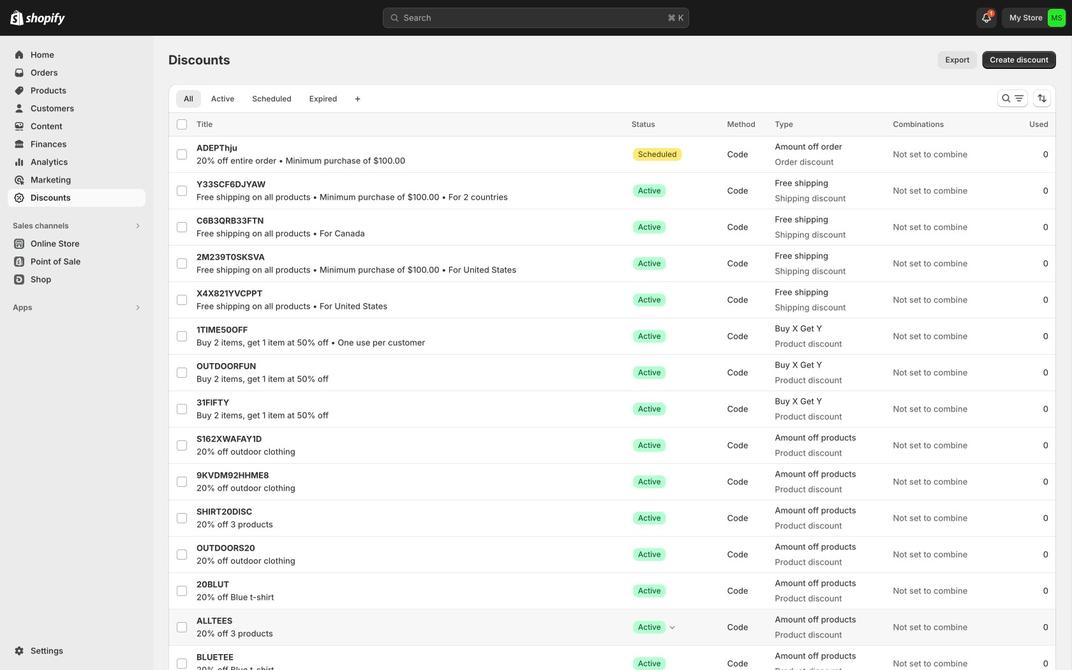 Task type: vqa. For each thing, say whether or not it's contained in the screenshot.
the Shopify IMAGE
yes



Task type: describe. For each thing, give the bounding box(es) containing it.
shopify image
[[26, 13, 65, 25]]

shopify image
[[10, 10, 24, 25]]



Task type: locate. For each thing, give the bounding box(es) containing it.
tab list
[[174, 89, 347, 108]]

my store image
[[1048, 9, 1066, 27]]



